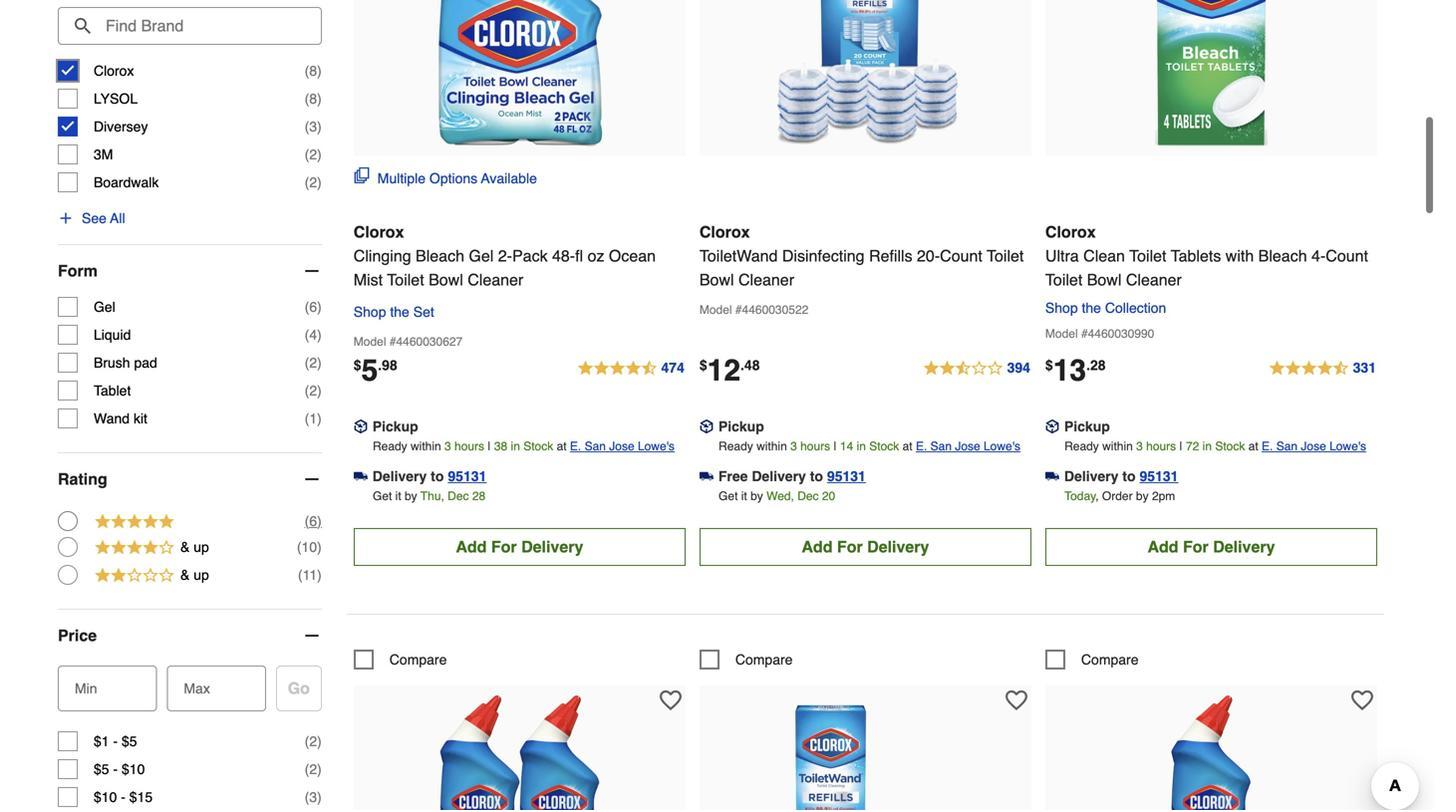 Task type: vqa. For each thing, say whether or not it's contained in the screenshot.


Task type: locate. For each thing, give the bounding box(es) containing it.
san down 331 button
[[1276, 439, 1298, 453]]

2 horizontal spatial in
[[1203, 439, 1212, 453]]

2 horizontal spatial add
[[1148, 538, 1179, 556]]

add for delivery for 2nd add for delivery button
[[802, 538, 929, 556]]

8 ) from the top
[[317, 355, 322, 371]]

pickup image
[[1045, 420, 1059, 434]]

1 & up from the top
[[180, 539, 209, 555]]

) for liquid
[[317, 327, 322, 343]]

& right '2 stars' image
[[180, 567, 190, 583]]

1 horizontal spatial $
[[700, 357, 707, 373]]

0 horizontal spatial add
[[456, 538, 487, 556]]

1 horizontal spatial it
[[741, 489, 747, 503]]

$5 - $10
[[94, 762, 145, 778]]

3 by from the left
[[1136, 489, 1149, 503]]

model for clinging bleach gel 2-pack 48-fl oz ocean mist toilet bowl cleaner
[[354, 335, 386, 349]]

( for $5 - $10
[[305, 762, 309, 778]]

clorox toiletwand disinfecting refills 20-count toilet bowl cleaner image
[[756, 0, 975, 147]]

6 2 from the top
[[309, 762, 317, 778]]

0 vertical spatial $10
[[122, 762, 145, 778]]

cleaner down 2-
[[468, 271, 524, 289]]

1 horizontal spatial add
[[802, 538, 833, 556]]

minus image
[[302, 626, 322, 646]]

( for liquid
[[305, 327, 309, 343]]

go button
[[276, 666, 322, 712]]

1 at from the left
[[557, 439, 567, 453]]

3 to from the left
[[1123, 468, 1136, 484]]

count
[[940, 247, 983, 265], [1326, 247, 1368, 265]]

$ for 5
[[354, 357, 361, 373]]

1 8 from the top
[[309, 63, 317, 79]]

2 horizontal spatial #
[[1081, 327, 1088, 341]]

1 horizontal spatial dec
[[798, 489, 819, 503]]

to for get
[[431, 468, 444, 484]]

1 ( 6 ) from the top
[[305, 299, 322, 315]]

1 vertical spatial up
[[194, 567, 209, 583]]

0 vertical spatial up
[[194, 539, 209, 555]]

in right 14
[[857, 439, 866, 453]]

delivery to 95131 up today , order by 2pm
[[1064, 468, 1179, 484]]

8 for clorox
[[309, 63, 317, 79]]

set
[[413, 304, 434, 320]]

13
[[1053, 353, 1086, 388]]

2 horizontal spatial cleaner
[[1126, 271, 1182, 289]]

0 horizontal spatial compare
[[390, 652, 447, 668]]

add for delivery for 3rd add for delivery button from right
[[456, 538, 583, 556]]

add
[[456, 538, 487, 556], [802, 538, 833, 556], [1148, 538, 1179, 556]]

( 2 ) for tablet
[[305, 383, 322, 399]]

0 horizontal spatial 95131
[[448, 468, 487, 484]]

ready up get it by thu, dec 28
[[373, 439, 407, 453]]

1 ready from the left
[[373, 439, 407, 453]]

bleach inside clorox clinging bleach gel 2-pack 48-fl oz ocean mist toilet bowl cleaner
[[416, 247, 464, 265]]

model up 13
[[1045, 327, 1078, 341]]

minus image left mist
[[302, 261, 322, 281]]

10 ) from the top
[[317, 411, 322, 427]]

bleach inside clorox ultra clean toilet tablets with bleach 4-count toilet bowl cleaner
[[1259, 247, 1307, 265]]

95131 button up 28 on the bottom of page
[[448, 466, 487, 486]]

heart outline image
[[660, 690, 682, 712], [1351, 690, 1373, 712]]

clorox inside clorox clinging bleach gel 2-pack 48-fl oz ocean mist toilet bowl cleaner
[[354, 223, 404, 241]]

( for $1 - $5
[[305, 734, 309, 750]]

4
[[309, 327, 317, 343]]

cleaner inside clorox toiletwand disinfecting refills 20-count toilet bowl cleaner
[[739, 271, 794, 289]]

1 bleach from the left
[[416, 247, 464, 265]]

1 horizontal spatial bleach
[[1259, 247, 1307, 265]]

oz
[[588, 247, 604, 265]]

2 e. san jose lowe's button from the left
[[916, 436, 1021, 456]]

$ 13 .28
[[1045, 353, 1106, 388]]

shop down mist
[[354, 304, 386, 320]]

toilet left ultra
[[987, 247, 1024, 265]]

jose for ready within 3 hours | 72 in stock at e. san jose lowe's
[[1301, 439, 1326, 453]]

$10 up $15
[[122, 762, 145, 778]]

( for lysol
[[305, 91, 309, 107]]

( 6 ) up ( 10 )
[[305, 513, 322, 529]]

2 horizontal spatial for
[[1183, 538, 1209, 556]]

clorox toiletwand disinfecting refills 10-count toilet bowl cleaner image
[[756, 696, 975, 810]]

stock for 14
[[869, 439, 899, 453]]

95131 up 2pm
[[1140, 468, 1179, 484]]

add for delivery button down '20'
[[700, 528, 1032, 566]]

0 horizontal spatial hours
[[455, 439, 484, 453]]

2 hours from the left
[[800, 439, 830, 453]]

1 horizontal spatial shop
[[1045, 300, 1078, 316]]

bowl down the "toiletwand"
[[700, 271, 734, 289]]

pickup up free
[[718, 419, 764, 435]]

1 horizontal spatial cleaner
[[739, 271, 794, 289]]

by left wed, on the bottom
[[751, 489, 763, 503]]

lowe's down 331
[[1330, 439, 1367, 453]]

3 ) from the top
[[317, 119, 322, 135]]

2 8 from the top
[[309, 91, 317, 107]]

4-
[[1312, 247, 1326, 265]]

2 for $1 - $5
[[309, 734, 317, 750]]

1 horizontal spatial by
[[751, 489, 763, 503]]

cleaner inside clorox clinging bleach gel 2-pack 48-fl oz ocean mist toilet bowl cleaner
[[468, 271, 524, 289]]

( for brush pad
[[305, 355, 309, 371]]

0 horizontal spatial model
[[354, 335, 386, 349]]

within up get it by thu, dec 28
[[411, 439, 441, 453]]

1 it from the left
[[395, 489, 401, 503]]

add down '20'
[[802, 538, 833, 556]]

3 pickup from the left
[[1064, 419, 1110, 435]]

5 stars image
[[94, 511, 175, 534]]

1 get from the left
[[373, 489, 392, 503]]

dec
[[448, 489, 469, 503], [798, 489, 819, 503]]

pad
[[134, 355, 157, 371]]

clorox up the "toiletwand"
[[700, 223, 750, 241]]

0 vertical spatial gel
[[469, 247, 494, 265]]

2 horizontal spatial bowl
[[1087, 271, 1122, 289]]

san for ready within 3 hours | 38 in stock at e. san jose lowe's
[[585, 439, 606, 453]]

3 jose from the left
[[1301, 439, 1326, 453]]

within for wed, dec 20
[[757, 439, 787, 453]]

to up '20'
[[810, 468, 823, 484]]

2 horizontal spatial within
[[1102, 439, 1133, 453]]

hours left 14
[[800, 439, 830, 453]]

&
[[180, 539, 190, 555], [180, 567, 190, 583]]

$1
[[94, 734, 109, 750]]

0 horizontal spatial stock
[[523, 439, 553, 453]]

shop the set link
[[354, 300, 434, 324]]

up right 4 stars image
[[194, 539, 209, 555]]

2 horizontal spatial $
[[1045, 357, 1053, 373]]

1 vertical spatial $5
[[94, 762, 109, 778]]

3 | from the left
[[1180, 439, 1183, 453]]

$5 down $1
[[94, 762, 109, 778]]

2 horizontal spatial lowe's
[[1330, 439, 1367, 453]]

bowl down clean
[[1087, 271, 1122, 289]]

$
[[354, 357, 361, 373], [700, 357, 707, 373], [1045, 357, 1053, 373]]

( for gel
[[305, 299, 309, 315]]

0 horizontal spatial e.
[[570, 439, 581, 453]]

lowe's for ready within 3 hours | 14 in stock at e. san jose lowe's
[[984, 439, 1021, 453]]

e. san jose lowe's button
[[570, 436, 675, 456], [916, 436, 1021, 456], [1262, 436, 1367, 456]]

3 stock from the left
[[1215, 439, 1245, 453]]

1 within from the left
[[411, 439, 441, 453]]

2 minus image from the top
[[302, 470, 322, 490]]

4 2 from the top
[[309, 383, 317, 399]]

jose down 394 button
[[955, 439, 980, 453]]

1 heart outline image from the left
[[660, 690, 682, 712]]

gel up the liquid
[[94, 299, 115, 315]]

0 horizontal spatial it
[[395, 489, 401, 503]]

2 ) from the top
[[317, 91, 322, 107]]

474
[[661, 360, 685, 376]]

95131 button for 20
[[827, 466, 866, 486]]

1 count from the left
[[940, 247, 983, 265]]

stock for 38
[[523, 439, 553, 453]]

3 cleaner from the left
[[1126, 271, 1182, 289]]

$ inside $ 12 .48
[[700, 357, 707, 373]]

0 vertical spatial &
[[180, 539, 190, 555]]

( 6 ) up ( 4 )
[[305, 299, 322, 315]]

$ inside $ 5 .98
[[354, 357, 361, 373]]

1 horizontal spatial pickup
[[718, 419, 764, 435]]

1 vertical spatial &
[[180, 567, 190, 583]]

bleach left 4-
[[1259, 247, 1307, 265]]

0 vertical spatial ( 3 )
[[305, 119, 322, 135]]

1 horizontal spatial jose
[[955, 439, 980, 453]]

0 horizontal spatial ready
[[373, 439, 407, 453]]

# down the "toiletwand"
[[735, 303, 742, 317]]

2 cleaner from the left
[[739, 271, 794, 289]]

6 ) from the top
[[317, 299, 322, 315]]

& up right '2 stars' image
[[180, 567, 209, 583]]

1 up from the top
[[194, 539, 209, 555]]

2 stock from the left
[[869, 439, 899, 453]]

1 & from the top
[[180, 539, 190, 555]]

0 horizontal spatial the
[[390, 304, 409, 320]]

shop
[[1045, 300, 1078, 316], [354, 304, 386, 320]]

within
[[411, 439, 441, 453], [757, 439, 787, 453], [1102, 439, 1133, 453]]

1 vertical spatial ( 3 )
[[305, 790, 322, 805]]

) for lysol
[[317, 91, 322, 107]]

compare for 1000207937 element
[[390, 652, 447, 668]]

0 horizontal spatial bleach
[[416, 247, 464, 265]]

pickup down $ 5 .98
[[373, 419, 418, 435]]

1 horizontal spatial truck filled image
[[1045, 470, 1059, 484]]

bowl inside clorox ultra clean toilet tablets with bleach 4-count toilet bowl cleaner
[[1087, 271, 1122, 289]]

by left 2pm
[[1136, 489, 1149, 503]]

$ right 394
[[1045, 357, 1053, 373]]

2 95131 button from the left
[[827, 466, 866, 486]]

1 jose from the left
[[609, 439, 635, 453]]

add for delivery down 28 on the bottom of page
[[456, 538, 583, 556]]

toilet down ultra
[[1045, 271, 1083, 289]]

1 horizontal spatial the
[[1082, 300, 1101, 316]]

it down free
[[741, 489, 747, 503]]

fl
[[575, 247, 583, 265]]

bowl
[[429, 271, 463, 289], [700, 271, 734, 289], [1087, 271, 1122, 289]]

the left set
[[390, 304, 409, 320]]

bowl up set
[[429, 271, 463, 289]]

clorox clinging bleach gel 24-fl oz rain clean toilet bowl cleaner image
[[1102, 696, 1321, 810]]

e. san jose lowe's button down 394 button
[[916, 436, 1021, 456]]

2 horizontal spatial e.
[[1262, 439, 1273, 453]]

1 hours from the left
[[455, 439, 484, 453]]

331 button
[[1268, 357, 1377, 381]]

3 ready from the left
[[1065, 439, 1099, 453]]

lowe's
[[638, 439, 675, 453], [984, 439, 1021, 453], [1330, 439, 1367, 453]]

1 vertical spatial minus image
[[302, 470, 322, 490]]

1 vertical spatial ( 6 )
[[305, 513, 322, 529]]

1 ( 8 ) from the top
[[305, 63, 322, 79]]

1 add from the left
[[456, 538, 487, 556]]

2 bleach from the left
[[1259, 247, 1307, 265]]

pickup
[[373, 419, 418, 435], [718, 419, 764, 435], [1064, 419, 1110, 435]]

san for ready within 3 hours | 14 in stock at e. san jose lowe's
[[931, 439, 952, 453]]

at right 14
[[903, 439, 913, 453]]

delivery
[[373, 468, 427, 484], [752, 468, 806, 484], [1064, 468, 1119, 484], [521, 538, 583, 556], [867, 538, 929, 556], [1213, 538, 1275, 556]]

1 horizontal spatial stock
[[869, 439, 899, 453]]

in for 72
[[1203, 439, 1212, 453]]

add down 28 on the bottom of page
[[456, 538, 487, 556]]

3 for from the left
[[1183, 538, 1209, 556]]

3 ( 2 ) from the top
[[305, 355, 322, 371]]

4.5 stars image
[[577, 357, 686, 381], [1268, 357, 1377, 381]]

wand kit
[[94, 411, 147, 427]]

get for free
[[719, 489, 738, 503]]

2 get from the left
[[719, 489, 738, 503]]

clorox toiletwand disinfecting refills 20-count toilet bowl cleaner
[[700, 223, 1024, 289]]

by for free
[[751, 489, 763, 503]]

stock right 14
[[869, 439, 899, 453]]

hours left 38
[[455, 439, 484, 453]]

3 hours from the left
[[1146, 439, 1176, 453]]

0 horizontal spatial in
[[511, 439, 520, 453]]

$10 down $5 - $10
[[94, 790, 117, 805]]

394 button
[[923, 357, 1032, 381]]

4.5 stars image containing 331
[[1268, 357, 1377, 381]]

1 horizontal spatial ready
[[719, 439, 753, 453]]

1 horizontal spatial gel
[[469, 247, 494, 265]]

4.5 stars image containing 474
[[577, 357, 686, 381]]

wed,
[[767, 489, 794, 503]]

cleaner up collection
[[1126, 271, 1182, 289]]

( 3 )
[[305, 119, 322, 135], [305, 790, 322, 805]]

1 95131 button from the left
[[448, 466, 487, 486]]

toilet down the clinging
[[387, 271, 424, 289]]

2 count from the left
[[1326, 247, 1368, 265]]

1 horizontal spatial 95131
[[827, 468, 866, 484]]

$ for 12
[[700, 357, 707, 373]]

min
[[75, 681, 97, 697]]

2 horizontal spatial by
[[1136, 489, 1149, 503]]

10
[[302, 539, 317, 555]]

compare inside 5013769109 element
[[1081, 652, 1139, 668]]

e. right 14
[[916, 439, 927, 453]]

pickup right pickup icon
[[1064, 419, 1110, 435]]

delivery to 95131
[[373, 468, 487, 484], [1064, 468, 1179, 484]]

add for delivery down 2pm
[[1148, 538, 1275, 556]]

( 8 ) for lysol
[[305, 91, 322, 107]]

in right 38
[[511, 439, 520, 453]]

2 horizontal spatial at
[[1249, 439, 1259, 453]]

0 horizontal spatial bowl
[[429, 271, 463, 289]]

1 stock from the left
[[523, 439, 553, 453]]

clorox ultra clean toilet tablets with bleach 4-count toilet bowl cleaner image
[[1102, 0, 1321, 147]]

0 horizontal spatial san
[[585, 439, 606, 453]]

2 horizontal spatial model
[[1045, 327, 1078, 341]]

stock right 38
[[523, 439, 553, 453]]

4 stars image
[[94, 537, 175, 560]]

1 horizontal spatial compare
[[735, 652, 793, 668]]

1 | from the left
[[488, 439, 491, 453]]

the for mist
[[390, 304, 409, 320]]

1000207937 element
[[354, 650, 447, 670]]

in right 72
[[1203, 439, 1212, 453]]

2 pickup from the left
[[718, 419, 764, 435]]

3 add from the left
[[1148, 538, 1179, 556]]

hours for 72
[[1146, 439, 1176, 453]]

1 horizontal spatial bowl
[[700, 271, 734, 289]]

1 horizontal spatial san
[[931, 439, 952, 453]]

0 horizontal spatial $
[[354, 357, 361, 373]]

2 horizontal spatial hours
[[1146, 439, 1176, 453]]

e. san jose lowe's button for ready within 3 hours | 38 in stock at e. san jose lowe's
[[570, 436, 675, 456]]

95131 for get it by thu, dec 28
[[448, 468, 487, 484]]

95131 for today , order by 2pm
[[1140, 468, 1179, 484]]

0 horizontal spatial count
[[940, 247, 983, 265]]

- down $1 - $5
[[113, 762, 118, 778]]

6 ( 2 ) from the top
[[305, 762, 322, 778]]

up up the price button
[[194, 567, 209, 583]]

1 lowe's from the left
[[638, 439, 675, 453]]

clorox inside clorox toiletwand disinfecting refills 20-count toilet bowl cleaner
[[700, 223, 750, 241]]

2 horizontal spatial 95131 button
[[1140, 466, 1179, 486]]

6 up ( 10 )
[[309, 513, 317, 529]]

within for thu, dec 28
[[411, 439, 441, 453]]

up for ( 10 )
[[194, 539, 209, 555]]

20
[[822, 489, 835, 503]]

1 $ from the left
[[354, 357, 361, 373]]

0 horizontal spatial pickup
[[373, 419, 418, 435]]

2 up from the top
[[194, 567, 209, 583]]

mist
[[354, 271, 383, 289]]

within up free delivery to 95131
[[757, 439, 787, 453]]

model for ultra clean toilet tablets with bleach 4-count toilet bowl cleaner
[[1045, 327, 1078, 341]]

1 horizontal spatial e. san jose lowe's button
[[916, 436, 1021, 456]]

( for tablet
[[305, 383, 309, 399]]

truck filled image down pickup icon
[[1045, 470, 1059, 484]]

1 95131 from the left
[[448, 468, 487, 484]]

& up right 4 stars image
[[180, 539, 209, 555]]

( 6 ) inside option group
[[305, 513, 322, 529]]

2 add for delivery from the left
[[802, 538, 929, 556]]

ready
[[373, 439, 407, 453], [719, 439, 753, 453], [1065, 439, 1099, 453]]

clorox up lysol
[[94, 63, 134, 79]]

0 vertical spatial & up
[[180, 539, 209, 555]]

2 e. from the left
[[916, 439, 927, 453]]

1 e. from the left
[[570, 439, 581, 453]]

toilet
[[987, 247, 1024, 265], [1130, 247, 1167, 265], [387, 271, 424, 289], [1045, 271, 1083, 289]]

3 $ from the left
[[1045, 357, 1053, 373]]

2 ( 8 ) from the top
[[305, 91, 322, 107]]

1 to from the left
[[431, 468, 444, 484]]

8
[[309, 63, 317, 79], [309, 91, 317, 107]]

within up order on the bottom right of page
[[1102, 439, 1133, 453]]

shop inside shop the set link
[[354, 304, 386, 320]]

1 compare from the left
[[390, 652, 447, 668]]

minus image inside rating button
[[302, 470, 322, 490]]

0 horizontal spatial get
[[373, 489, 392, 503]]

| for 14
[[834, 439, 837, 453]]

3 bowl from the left
[[1087, 271, 1122, 289]]

san down 2.5 stars image
[[931, 439, 952, 453]]

$ inside $ 13 .28
[[1045, 357, 1053, 373]]

4460030522
[[742, 303, 809, 317]]

0 vertical spatial -
[[113, 734, 118, 750]]

1 horizontal spatial for
[[837, 538, 863, 556]]

1 truck filled image from the left
[[700, 470, 713, 484]]

2 for 3m
[[309, 147, 317, 163]]

1 add for delivery button from the left
[[354, 528, 686, 566]]

2 for from the left
[[837, 538, 863, 556]]

( 2 ) for boardwalk
[[305, 175, 322, 191]]

rating button
[[58, 454, 322, 505]]

0 horizontal spatial $10
[[94, 790, 117, 805]]

# up .98
[[390, 335, 396, 349]]

disinfecting
[[782, 247, 865, 265]]

& up
[[180, 539, 209, 555], [180, 567, 209, 583]]

jose for ready within 3 hours | 38 in stock at e. san jose lowe's
[[609, 439, 635, 453]]

$10
[[122, 762, 145, 778], [94, 790, 117, 805]]

| for 72
[[1180, 439, 1183, 453]]

1 in from the left
[[511, 439, 520, 453]]

e. right 38
[[570, 439, 581, 453]]

actual price $12.48 element
[[700, 353, 760, 388]]

clorox for clorox
[[94, 63, 134, 79]]

0 horizontal spatial jose
[[609, 439, 635, 453]]

add for first add for delivery button from the right
[[1148, 538, 1179, 556]]

clorox for clorox clinging bleach gel 2-pack 48-fl oz ocean mist toilet bowl cleaner
[[354, 223, 404, 241]]

2 compare from the left
[[735, 652, 793, 668]]

1 horizontal spatial 4.5 stars image
[[1268, 357, 1377, 381]]

| left 38
[[488, 439, 491, 453]]

1 horizontal spatial #
[[735, 303, 742, 317]]

1 dec from the left
[[448, 489, 469, 503]]

hours
[[455, 439, 484, 453], [800, 439, 830, 453], [1146, 439, 1176, 453]]

jose down 331 button
[[1301, 439, 1326, 453]]

2 ready from the left
[[719, 439, 753, 453]]

up
[[194, 539, 209, 555], [194, 567, 209, 583]]

jose down 474 button
[[609, 439, 635, 453]]

1 horizontal spatial pickup image
[[700, 420, 713, 434]]

) for tablet
[[317, 383, 322, 399]]

count inside clorox toiletwand disinfecting refills 20-count toilet bowl cleaner
[[940, 247, 983, 265]]

cleaner up 4460030522 at the right top of page
[[739, 271, 794, 289]]

by left thu,
[[405, 489, 417, 503]]

delivery to 95131 up get it by thu, dec 28
[[373, 468, 487, 484]]

to up thu,
[[431, 468, 444, 484]]

|
[[488, 439, 491, 453], [834, 439, 837, 453], [1180, 439, 1183, 453]]

0 horizontal spatial delivery to 95131
[[373, 468, 487, 484]]

e. san jose lowe's button down 474 button
[[570, 436, 675, 456]]

$5 right $1
[[122, 734, 137, 750]]

model # 4460030990
[[1045, 327, 1155, 341]]

2 add from the left
[[802, 538, 833, 556]]

95131 button
[[448, 466, 487, 486], [827, 466, 866, 486], [1140, 466, 1179, 486]]

option group
[[58, 509, 322, 589]]

| left 14
[[834, 439, 837, 453]]

) for $10 - $15
[[317, 790, 322, 805]]

hours for 14
[[800, 439, 830, 453]]

bleach right the clinging
[[416, 247, 464, 265]]

$ right 474
[[700, 357, 707, 373]]

2 horizontal spatial compare
[[1081, 652, 1139, 668]]

minus image left truck filled icon at left
[[302, 470, 322, 490]]

16 ) from the top
[[317, 790, 322, 805]]

shop up model # 4460030990
[[1045, 300, 1078, 316]]

2 horizontal spatial add for delivery
[[1148, 538, 1275, 556]]

multiple options available
[[378, 170, 537, 186]]

bowl inside clorox clinging bleach gel 2-pack 48-fl oz ocean mist toilet bowl cleaner
[[429, 271, 463, 289]]

ready within 3 hours | 14 in stock at e. san jose lowe's
[[719, 439, 1021, 453]]

clorox inside clorox ultra clean toilet tablets with bleach 4-count toilet bowl cleaner
[[1045, 223, 1096, 241]]

minus image
[[302, 261, 322, 281], [302, 470, 322, 490]]

hours left 72
[[1146, 439, 1176, 453]]

pickup image
[[354, 420, 368, 434], [700, 420, 713, 434]]

e. san jose lowe's button down 331 button
[[1262, 436, 1367, 456]]

0 horizontal spatial shop
[[354, 304, 386, 320]]

95131 button up '20'
[[827, 466, 866, 486]]

0 horizontal spatial cleaner
[[468, 271, 524, 289]]

0 horizontal spatial gel
[[94, 299, 115, 315]]

) for gel
[[317, 299, 322, 315]]

clorox up ultra
[[1045, 223, 1096, 241]]

95131 up '20'
[[827, 468, 866, 484]]

3 add for delivery from the left
[[1148, 538, 1275, 556]]

( 2 ) for brush pad
[[305, 355, 322, 371]]

compare inside 1000207937 element
[[390, 652, 447, 668]]

( for clorox
[[305, 63, 309, 79]]

9 ) from the top
[[317, 383, 322, 399]]

2 dec from the left
[[798, 489, 819, 503]]

1 by from the left
[[405, 489, 417, 503]]

2 horizontal spatial 95131
[[1140, 468, 1179, 484]]

add for delivery button down 2pm
[[1045, 528, 1377, 566]]

ready for ready within 3 hours | 14 in stock at e. san jose lowe's
[[719, 439, 753, 453]]

2 4.5 stars image from the left
[[1268, 357, 1377, 381]]

3 within from the left
[[1102, 439, 1133, 453]]

# up .28
[[1081, 327, 1088, 341]]

2 lowe's from the left
[[984, 439, 1021, 453]]

san for ready within 3 hours | 72 in stock at e. san jose lowe's
[[1276, 439, 1298, 453]]

3 for ready within 3 hours | 14 in stock at e. san jose lowe's
[[790, 439, 797, 453]]

ready up free
[[719, 439, 753, 453]]

1 horizontal spatial e.
[[916, 439, 927, 453]]

1 vertical spatial 6
[[309, 513, 317, 529]]

2 ( 6 ) from the top
[[305, 513, 322, 529]]

1 pickup image from the left
[[354, 420, 368, 434]]

1 2 from the top
[[309, 147, 317, 163]]

toilet right clean
[[1130, 247, 1167, 265]]

( for diversey
[[305, 119, 309, 135]]

2 heart outline image from the left
[[1351, 690, 1373, 712]]

add for delivery
[[456, 538, 583, 556], [802, 538, 929, 556], [1148, 538, 1275, 556]]

3 95131 from the left
[[1140, 468, 1179, 484]]

4 ( 2 ) from the top
[[305, 383, 322, 399]]

2 & up from the top
[[180, 567, 209, 583]]

jose for ready within 3 hours | 14 in stock at e. san jose lowe's
[[955, 439, 980, 453]]

gel left 2-
[[469, 247, 494, 265]]

) for wand kit
[[317, 411, 322, 427]]

the
[[1082, 300, 1101, 316], [390, 304, 409, 320]]

5 ) from the top
[[317, 175, 322, 191]]

2 at from the left
[[903, 439, 913, 453]]

| for 38
[[488, 439, 491, 453]]

toilet inside clorox toiletwand disinfecting refills 20-count toilet bowl cleaner
[[987, 247, 1024, 265]]

compare inside 1000139213 element
[[735, 652, 793, 668]]

dec for 95131
[[448, 489, 469, 503]]

0 horizontal spatial to
[[431, 468, 444, 484]]

thu,
[[421, 489, 444, 503]]

free
[[718, 468, 748, 484]]

$ left .98
[[354, 357, 361, 373]]

add for 3rd add for delivery button from right
[[456, 538, 487, 556]]

1 horizontal spatial count
[[1326, 247, 1368, 265]]

clean
[[1084, 247, 1125, 265]]

gel
[[469, 247, 494, 265], [94, 299, 115, 315]]

.28
[[1086, 357, 1106, 373]]

2 horizontal spatial e. san jose lowe's button
[[1262, 436, 1367, 456]]

add for delivery down '20'
[[802, 538, 929, 556]]

2.5 stars image
[[923, 357, 1032, 381]]

by for delivery
[[405, 489, 417, 503]]

clorox ultra clean toilet tablets with bleach 4-count toilet bowl cleaner
[[1045, 223, 1368, 289]]

1 horizontal spatial |
[[834, 439, 837, 453]]

8 for lysol
[[309, 91, 317, 107]]

pickup image right 1
[[354, 420, 368, 434]]

minus image for rating
[[302, 470, 322, 490]]

1 vertical spatial -
[[113, 762, 118, 778]]

95131 button for 28
[[448, 466, 487, 486]]

cleaner
[[468, 271, 524, 289], [739, 271, 794, 289], [1126, 271, 1182, 289]]

-
[[113, 734, 118, 750], [113, 762, 118, 778], [121, 790, 125, 805]]

0 horizontal spatial for
[[491, 538, 517, 556]]

1 cleaner from the left
[[468, 271, 524, 289]]

up for ( 11 )
[[194, 567, 209, 583]]

ultra
[[1045, 247, 1079, 265]]

0 horizontal spatial 4.5 stars image
[[577, 357, 686, 381]]

add down 2pm
[[1148, 538, 1179, 556]]

compare for 1000139213 element on the bottom of page
[[735, 652, 793, 668]]

1 minus image from the top
[[302, 261, 322, 281]]

2 by from the left
[[751, 489, 763, 503]]

hours for 38
[[455, 439, 484, 453]]

add for delivery button
[[354, 528, 686, 566], [700, 528, 1032, 566], [1045, 528, 1377, 566]]

in
[[511, 439, 520, 453], [857, 439, 866, 453], [1203, 439, 1212, 453]]

truck filled image
[[700, 470, 713, 484], [1045, 470, 1059, 484]]

2 horizontal spatial add for delivery button
[[1045, 528, 1377, 566]]

it left thu,
[[395, 489, 401, 503]]

0 horizontal spatial lowe's
[[638, 439, 675, 453]]

1 ( 2 ) from the top
[[305, 147, 322, 163]]

2 & from the top
[[180, 567, 190, 583]]

go
[[288, 679, 310, 698]]

0 vertical spatial 6
[[309, 299, 317, 315]]

- left $15
[[121, 790, 125, 805]]

minus image inside form button
[[302, 261, 322, 281]]

1 horizontal spatial within
[[757, 439, 787, 453]]

for for 3rd add for delivery button from right
[[491, 538, 517, 556]]

lowe's for ready within 3 hours | 72 in stock at e. san jose lowe's
[[1330, 439, 1367, 453]]

lowe's down 394
[[984, 439, 1021, 453]]

0 horizontal spatial dec
[[448, 489, 469, 503]]

1 ) from the top
[[317, 63, 322, 79]]

pickup for ready within 3 hours | 14 in stock at e. san jose lowe's
[[718, 419, 764, 435]]

0 horizontal spatial add for delivery button
[[354, 528, 686, 566]]

2 it from the left
[[741, 489, 747, 503]]

#
[[735, 303, 742, 317], [1081, 327, 1088, 341], [390, 335, 396, 349]]

1 horizontal spatial add for delivery button
[[700, 528, 1032, 566]]

- right $1
[[113, 734, 118, 750]]

lowe's down 474
[[638, 439, 675, 453]]

at right 38
[[557, 439, 567, 453]]

2 vertical spatial -
[[121, 790, 125, 805]]

e.
[[570, 439, 581, 453], [916, 439, 927, 453], [1262, 439, 1273, 453]]

for
[[491, 538, 517, 556], [837, 538, 863, 556], [1183, 538, 1209, 556]]



Task type: describe. For each thing, give the bounding box(es) containing it.
1 horizontal spatial $5
[[122, 734, 137, 750]]

4.5 stars image for 13
[[1268, 357, 1377, 381]]

clorox 2-pack 24-fl oz rain clean toilet bowl cleaner image
[[410, 696, 629, 810]]

3m
[[94, 147, 113, 163]]

( 11 )
[[298, 567, 322, 583]]

38
[[494, 439, 508, 453]]

( 3 ) for $10 - $15
[[305, 790, 322, 805]]

cleaner inside clorox ultra clean toilet tablets with bleach 4-count toilet bowl cleaner
[[1126, 271, 1182, 289]]

shop for clinging bleach gel 2-pack 48-fl oz ocean mist toilet bowl cleaner
[[354, 304, 386, 320]]

it for delivery
[[395, 489, 401, 503]]

truck filled image for delivery
[[1045, 470, 1059, 484]]

e. for 14
[[916, 439, 927, 453]]

all
[[110, 210, 125, 226]]

count inside clorox ultra clean toilet tablets with bleach 4-count toilet bowl cleaner
[[1326, 247, 1368, 265]]

28
[[472, 489, 486, 503]]

rating
[[58, 470, 107, 489]]

shop the collection link
[[1045, 300, 1174, 316]]

actual price $13.28 element
[[1045, 353, 1106, 388]]

options
[[429, 170, 478, 186]]

minus image for form
[[302, 261, 322, 281]]

wand
[[94, 411, 130, 427]]

394
[[1007, 360, 1031, 376]]

pickup image for delivery
[[354, 420, 368, 434]]

) for diversey
[[317, 119, 322, 135]]

lysol
[[94, 91, 138, 107]]

delivery to 95131 for by
[[373, 468, 487, 484]]

for for 2nd add for delivery button
[[837, 538, 863, 556]]

e. san jose lowe's button for ready within 3 hours | 14 in stock at e. san jose lowe's
[[916, 436, 1021, 456]]

max
[[184, 681, 210, 697]]

clorox for clorox ultra clean toilet tablets with bleach 4-count toilet bowl cleaner
[[1045, 223, 1096, 241]]

today , order by 2pm
[[1065, 489, 1175, 503]]

ready within 3 hours | 38 in stock at e. san jose lowe's
[[373, 439, 675, 453]]

clorox clinging bleach gel 2-pack 48-fl oz ocean mist toilet bowl cleaner
[[354, 223, 656, 289]]

to for today
[[1123, 468, 1136, 484]]

14
[[840, 439, 853, 453]]

e. san jose lowe's button for ready within 3 hours | 72 in stock at e. san jose lowe's
[[1262, 436, 1367, 456]]

) for clorox
[[317, 63, 322, 79]]

3 for ready within 3 hours | 38 in stock at e. san jose lowe's
[[445, 439, 451, 453]]

toilet inside clorox clinging bleach gel 2-pack 48-fl oz ocean mist toilet bowl cleaner
[[387, 271, 424, 289]]

0 horizontal spatial $5
[[94, 762, 109, 778]]

( 6 ) for rating
[[305, 513, 322, 529]]

2 add for delivery button from the left
[[700, 528, 1032, 566]]

4460030627
[[396, 335, 463, 349]]

kit
[[134, 411, 147, 427]]

4460030990
[[1088, 327, 1155, 341]]

form button
[[58, 245, 322, 297]]

3 add for delivery button from the left
[[1045, 528, 1377, 566]]

clinging
[[354, 247, 411, 265]]

1 vertical spatial gel
[[94, 299, 115, 315]]

,
[[1096, 489, 1099, 503]]

2 to from the left
[[810, 468, 823, 484]]

option group containing (
[[58, 509, 322, 589]]

( 10 )
[[297, 539, 322, 555]]

$ for 13
[[1045, 357, 1053, 373]]

model # 4460030522
[[700, 303, 809, 317]]

& for ( 11 )
[[180, 567, 190, 583]]

at for 14
[[903, 439, 913, 453]]

with
[[1226, 247, 1254, 265]]

see
[[82, 210, 107, 226]]

today
[[1065, 489, 1096, 503]]

pickup for ready within 3 hours | 38 in stock at e. san jose lowe's
[[373, 419, 418, 435]]

in for 14
[[857, 439, 866, 453]]

get it by wed, dec 20
[[719, 489, 835, 503]]

delivery to 95131 for order
[[1064, 468, 1179, 484]]

12
[[707, 353, 741, 388]]

3 for ready within 3 hours | 72 in stock at e. san jose lowe's
[[1136, 439, 1143, 453]]

( for 3m
[[305, 147, 309, 163]]

& up for ( 11 )
[[180, 567, 209, 583]]

diversey
[[94, 119, 148, 135]]

( 3 ) for diversey
[[305, 119, 322, 135]]

stock for 72
[[1215, 439, 1245, 453]]

$1 - $5
[[94, 734, 137, 750]]

shop for ultra clean toilet tablets with bleach 4-count toilet bowl cleaner
[[1045, 300, 1078, 316]]

collection
[[1105, 300, 1166, 316]]

) for $1 - $5
[[317, 734, 322, 750]]

truck filled image
[[354, 470, 368, 484]]

add for delivery for first add for delivery button from the right
[[1148, 538, 1275, 556]]

form
[[58, 262, 98, 280]]

1000139213 element
[[700, 650, 793, 670]]

.98
[[378, 357, 397, 373]]

1 vertical spatial $10
[[94, 790, 117, 805]]

shop the collection
[[1045, 300, 1166, 316]]

12 ) from the top
[[317, 539, 322, 555]]

$ 5 .98
[[354, 353, 397, 388]]

2-
[[498, 247, 512, 265]]

2 for brush pad
[[309, 355, 317, 371]]

order
[[1102, 489, 1133, 503]]

for for first add for delivery button from the right
[[1183, 538, 1209, 556]]

11 ) from the top
[[317, 513, 322, 529]]

$10 - $15
[[94, 790, 153, 805]]

# for ultra clean toilet tablets with bleach 4-count toilet bowl cleaner
[[1081, 327, 1088, 341]]

( 1 )
[[305, 411, 322, 427]]

) for 3m
[[317, 147, 322, 163]]

it for free
[[741, 489, 747, 503]]

2 95131 from the left
[[827, 468, 866, 484]]

20-
[[917, 247, 940, 265]]

at for 38
[[557, 439, 567, 453]]

1 horizontal spatial model
[[700, 303, 732, 317]]

) for $5 - $10
[[317, 762, 322, 778]]

clorox for clorox toiletwand disinfecting refills 20-count toilet bowl cleaner
[[700, 223, 750, 241]]

$ 12 .48
[[700, 353, 760, 388]]

see all button
[[58, 208, 125, 228]]

( 6 ) for form
[[305, 299, 322, 315]]

shop the set
[[354, 304, 434, 320]]

2 for boardwalk
[[309, 175, 317, 191]]

331
[[1353, 360, 1376, 376]]

see all
[[82, 210, 125, 226]]

boardwalk
[[94, 175, 159, 191]]

.48
[[741, 357, 760, 373]]

add for 2nd add for delivery button
[[802, 538, 833, 556]]

toiletwand
[[700, 247, 778, 265]]

truck filled image for free
[[700, 470, 713, 484]]

lowe's for ready within 3 hours | 38 in stock at e. san jose lowe's
[[638, 439, 675, 453]]

474 button
[[577, 357, 686, 381]]

available
[[481, 170, 537, 186]]

gel inside clorox clinging bleach gel 2-pack 48-fl oz ocean mist toilet bowl cleaner
[[469, 247, 494, 265]]

2pm
[[1152, 489, 1175, 503]]

11
[[303, 567, 317, 583]]

actual price $5.98 element
[[354, 353, 397, 388]]

refills
[[869, 247, 913, 265]]

5
[[361, 353, 378, 388]]

ready for ready within 3 hours | 72 in stock at e. san jose lowe's
[[1065, 439, 1099, 453]]

& for ( 10 )
[[180, 539, 190, 555]]

4.5 stars image for 5
[[577, 357, 686, 381]]

ready within 3 hours | 72 in stock at e. san jose lowe's
[[1065, 439, 1367, 453]]

pickup image for free
[[700, 420, 713, 434]]

1
[[309, 411, 317, 427]]

ocean
[[609, 247, 656, 265]]

- for $1
[[113, 734, 118, 750]]

get it by thu, dec 28
[[373, 489, 486, 503]]

price button
[[58, 610, 322, 662]]

6 for form
[[309, 299, 317, 315]]

heart outline image
[[1006, 690, 1027, 712]]

tablet
[[94, 383, 131, 399]]

e. for 38
[[570, 439, 581, 453]]

72
[[1186, 439, 1199, 453]]

clorox clinging bleach gel 2-pack 48-fl oz ocean mist toilet bowl cleaner image
[[410, 0, 629, 147]]

pack
[[512, 247, 548, 265]]

) for brush pad
[[317, 355, 322, 371]]

liquid
[[94, 327, 131, 343]]

e. for 72
[[1262, 439, 1273, 453]]

bowl inside clorox toiletwand disinfecting refills 20-count toilet bowl cleaner
[[700, 271, 734, 289]]

$15
[[129, 790, 153, 805]]

# for clinging bleach gel 2-pack 48-fl oz ocean mist toilet bowl cleaner
[[390, 335, 396, 349]]

Find Brand text field
[[58, 7, 322, 45]]

brush
[[94, 355, 130, 371]]

( for wand kit
[[305, 411, 309, 427]]

( for boardwalk
[[305, 175, 309, 191]]

( 4 )
[[305, 327, 322, 343]]

plus image
[[58, 210, 74, 226]]

get for delivery
[[373, 489, 392, 503]]

in for 38
[[511, 439, 520, 453]]

- for $10
[[121, 790, 125, 805]]

free delivery to 95131
[[718, 468, 866, 484]]

( 2 ) for $5 - $10
[[305, 762, 322, 778]]

2 for tablet
[[309, 383, 317, 399]]

price
[[58, 627, 97, 645]]

1 horizontal spatial $10
[[122, 762, 145, 778]]

ready for ready within 3 hours | 38 in stock at e. san jose lowe's
[[373, 439, 407, 453]]

2 stars image
[[94, 565, 175, 588]]

brush pad
[[94, 355, 157, 371]]

5013769109 element
[[1045, 650, 1139, 670]]

at for 72
[[1249, 439, 1259, 453]]

dec for to
[[798, 489, 819, 503]]

13 ) from the top
[[317, 567, 322, 583]]

3 95131 button from the left
[[1140, 466, 1179, 486]]

48-
[[552, 247, 575, 265]]



